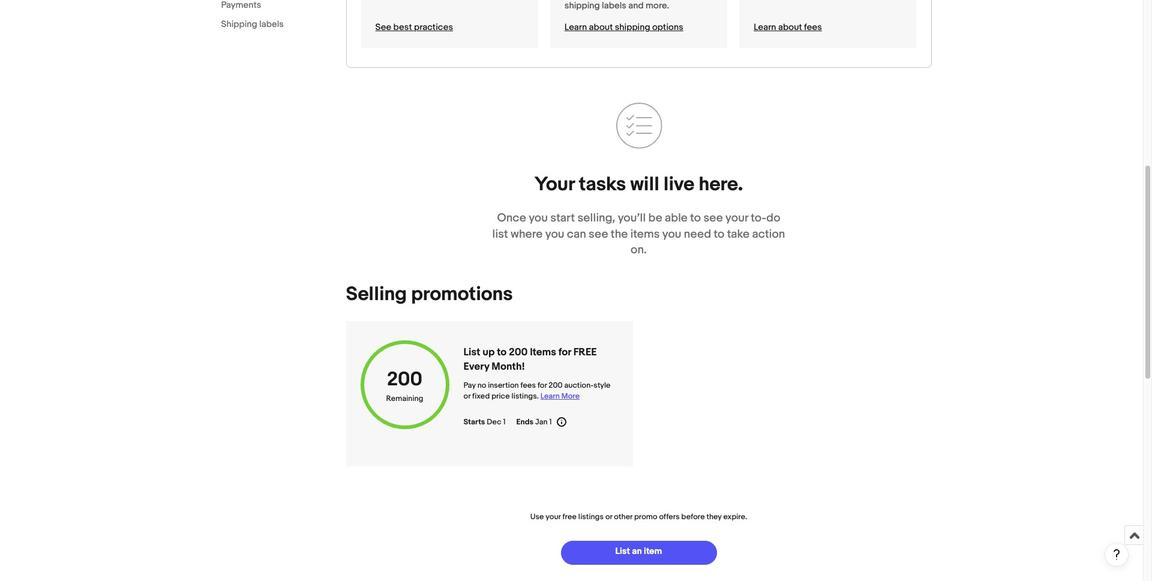 Task type: vqa. For each thing, say whether or not it's contained in the screenshot.
"you" inside from eBay, you can relive your favorite memories—from your child's birth to your game-winning home run and everything in between.
no



Task type: describe. For each thing, give the bounding box(es) containing it.
able
[[665, 212, 688, 225]]

pay
[[464, 380, 476, 390]]

will
[[631, 173, 660, 196]]

for inside the list up to 200 items for free every month!
[[559, 346, 571, 358]]

you down able
[[663, 227, 682, 241]]

learn more
[[541, 391, 580, 401]]

you up where
[[529, 212, 548, 225]]

learn about shipping options link
[[565, 22, 684, 33]]

do
[[767, 212, 781, 225]]

on.
[[631, 243, 647, 257]]

once you start selling, you'll be able to see your to-do list where you can see the items you need to take action on.
[[493, 212, 785, 257]]

once
[[497, 212, 526, 225]]

no
[[478, 380, 486, 390]]

learn about fees link
[[754, 22, 822, 33]]

or inside pay no insertion fees for 200 auction-style or fixed price listings.
[[464, 391, 471, 401]]

item
[[644, 546, 662, 557]]

learn about fees
[[754, 22, 822, 33]]

style
[[594, 380, 611, 390]]

price
[[492, 391, 510, 401]]

free
[[574, 346, 597, 358]]

list up to 200 items for free every month!
[[464, 346, 597, 373]]

0 vertical spatial see
[[704, 212, 723, 225]]

start
[[551, 212, 575, 225]]

your inside once you start selling, you'll be able to see your to-do list where you can see the items you need to take action on.
[[726, 212, 748, 225]]

selling
[[346, 283, 407, 306]]

take
[[727, 227, 750, 241]]

you'll
[[618, 212, 646, 225]]

learn about shipping options
[[565, 22, 684, 33]]

shipping
[[615, 22, 650, 33]]

tasks
[[579, 173, 626, 196]]

about for fees
[[779, 22, 802, 33]]

practices
[[414, 22, 453, 33]]

list an item
[[616, 546, 662, 557]]

live
[[664, 173, 695, 196]]

to inside the list up to 200 items for free every month!
[[497, 346, 507, 358]]

to-
[[751, 212, 767, 225]]

200 inside pay no insertion fees for 200 auction-style or fixed price listings.
[[549, 380, 563, 390]]

labels
[[259, 19, 284, 30]]

2 horizontal spatial learn
[[754, 22, 776, 33]]

learn for learn more
[[541, 391, 560, 401]]

before
[[682, 512, 705, 521]]

items
[[631, 227, 660, 241]]

more
[[562, 391, 580, 401]]

selling,
[[578, 212, 615, 225]]

1 vertical spatial or
[[606, 512, 613, 521]]

items
[[530, 346, 556, 358]]

promo
[[634, 512, 658, 521]]

200 inside 200 remaining
[[387, 368, 423, 391]]

list for list an item
[[616, 546, 630, 557]]

1 for starts dec 1
[[503, 417, 506, 427]]

they
[[707, 512, 722, 521]]

ends
[[517, 417, 534, 427]]

auction-
[[565, 380, 594, 390]]

pay no insertion fees for 200 auction-style or fixed price listings.
[[464, 380, 611, 401]]

shipping labels
[[221, 19, 284, 30]]



Task type: locate. For each thing, give the bounding box(es) containing it.
1 for ends jan 1
[[550, 417, 552, 427]]

every
[[464, 361, 490, 373]]

shipping labels link
[[212, 18, 332, 31]]

1 horizontal spatial or
[[606, 512, 613, 521]]

1 right jan
[[550, 417, 552, 427]]

1 horizontal spatial fees
[[804, 22, 822, 33]]

about for shipping
[[589, 22, 613, 33]]

action
[[752, 227, 785, 241]]

fixed
[[472, 391, 490, 401]]

to
[[690, 212, 701, 225], [714, 227, 725, 241], [497, 346, 507, 358]]

starts dec 1
[[464, 417, 506, 427]]

1 horizontal spatial 1
[[550, 417, 552, 427]]

or
[[464, 391, 471, 401], [606, 512, 613, 521]]

1 horizontal spatial to
[[690, 212, 701, 225]]

1 vertical spatial see
[[589, 227, 608, 241]]

1
[[503, 417, 506, 427], [550, 417, 552, 427]]

to left take
[[714, 227, 725, 241]]

0 horizontal spatial 1
[[503, 417, 506, 427]]

2 horizontal spatial 200
[[549, 380, 563, 390]]

selling promotions
[[346, 283, 513, 306]]

help, opens dialogs image
[[1111, 548, 1123, 560]]

1 vertical spatial fees
[[521, 380, 536, 390]]

1 1 from the left
[[503, 417, 506, 427]]

1 horizontal spatial 200
[[509, 346, 528, 358]]

up
[[483, 346, 495, 358]]

0 horizontal spatial about
[[589, 22, 613, 33]]

expire.
[[724, 512, 747, 521]]

list for list up to 200 items for free every month!
[[464, 346, 480, 358]]

or down the pay
[[464, 391, 471, 401]]

0 horizontal spatial to
[[497, 346, 507, 358]]

1 horizontal spatial list
[[616, 546, 630, 557]]

learn
[[565, 22, 587, 33], [754, 22, 776, 33], [541, 391, 560, 401]]

jan
[[535, 417, 548, 427]]

the
[[611, 227, 628, 241]]

1 horizontal spatial see
[[704, 212, 723, 225]]

0 vertical spatial your
[[726, 212, 748, 225]]

shipping
[[221, 19, 257, 30]]

need
[[684, 227, 711, 241]]

1 vertical spatial to
[[714, 227, 725, 241]]

for left free
[[559, 346, 571, 358]]

listings
[[579, 512, 604, 521]]

for up listings.
[[538, 380, 547, 390]]

your tasks will live here.
[[535, 173, 743, 196]]

fees
[[804, 22, 822, 33], [521, 380, 536, 390]]

200
[[509, 346, 528, 358], [387, 368, 423, 391], [549, 380, 563, 390]]

list an item link
[[561, 541, 717, 565]]

see up need
[[704, 212, 723, 225]]

to right up
[[497, 346, 507, 358]]

200 up remaining
[[387, 368, 423, 391]]

200 up learn more
[[549, 380, 563, 390]]

0 vertical spatial fees
[[804, 22, 822, 33]]

2 about from the left
[[779, 22, 802, 33]]

see
[[704, 212, 723, 225], [589, 227, 608, 241]]

0 horizontal spatial or
[[464, 391, 471, 401]]

to up need
[[690, 212, 701, 225]]

can
[[567, 227, 586, 241]]

1 vertical spatial your
[[546, 512, 561, 521]]

for inside pay no insertion fees for 200 auction-style or fixed price listings.
[[538, 380, 547, 390]]

0 horizontal spatial for
[[538, 380, 547, 390]]

see best practices
[[375, 22, 453, 33]]

you down start
[[545, 227, 565, 241]]

learn for learn about shipping options
[[565, 22, 587, 33]]

your up take
[[726, 212, 748, 225]]

200 up month!
[[509, 346, 528, 358]]

best
[[394, 22, 412, 33]]

see best practices link
[[375, 22, 453, 33]]

your
[[535, 173, 575, 196]]

free
[[563, 512, 577, 521]]

your right 'use'
[[546, 512, 561, 521]]

use
[[530, 512, 544, 521]]

1 horizontal spatial about
[[779, 22, 802, 33]]

0 vertical spatial list
[[464, 346, 480, 358]]

2 vertical spatial to
[[497, 346, 507, 358]]

1 about from the left
[[589, 22, 613, 33]]

you
[[529, 212, 548, 225], [545, 227, 565, 241], [663, 227, 682, 241]]

0 vertical spatial or
[[464, 391, 471, 401]]

here.
[[699, 173, 743, 196]]

list up every
[[464, 346, 480, 358]]

0 vertical spatial to
[[690, 212, 701, 225]]

where
[[511, 227, 543, 241]]

1 right dec
[[503, 417, 506, 427]]

about
[[589, 22, 613, 33], [779, 22, 802, 33]]

or left other
[[606, 512, 613, 521]]

starts
[[464, 417, 485, 427]]

ends jan 1
[[517, 417, 552, 427]]

0 horizontal spatial see
[[589, 227, 608, 241]]

1 horizontal spatial your
[[726, 212, 748, 225]]

1 horizontal spatial for
[[559, 346, 571, 358]]

see
[[375, 22, 392, 33]]

0 horizontal spatial list
[[464, 346, 480, 358]]

0 horizontal spatial fees
[[521, 380, 536, 390]]

200 inside the list up to 200 items for free every month!
[[509, 346, 528, 358]]

offers
[[659, 512, 680, 521]]

an
[[632, 546, 642, 557]]

options
[[652, 22, 684, 33]]

1 horizontal spatial learn
[[565, 22, 587, 33]]

listings.
[[512, 391, 539, 401]]

insertion
[[488, 380, 519, 390]]

see down selling,
[[589, 227, 608, 241]]

use your free listings or other promo offers before they expire.
[[530, 512, 747, 521]]

list
[[464, 346, 480, 358], [616, 546, 630, 557]]

dec
[[487, 417, 502, 427]]

0 vertical spatial for
[[559, 346, 571, 358]]

remaining
[[386, 394, 423, 403]]

other
[[614, 512, 633, 521]]

200 remaining
[[386, 368, 423, 403]]

2 1 from the left
[[550, 417, 552, 427]]

promotions
[[411, 283, 513, 306]]

for
[[559, 346, 571, 358], [538, 380, 547, 390]]

list inside the list up to 200 items for free every month!
[[464, 346, 480, 358]]

0 horizontal spatial learn
[[541, 391, 560, 401]]

be
[[649, 212, 663, 225]]

month!
[[492, 361, 525, 373]]

learn more link
[[541, 391, 580, 401]]

list
[[493, 227, 508, 241]]

list left 'an'
[[616, 546, 630, 557]]

your
[[726, 212, 748, 225], [546, 512, 561, 521]]

1 vertical spatial for
[[538, 380, 547, 390]]

0 horizontal spatial 200
[[387, 368, 423, 391]]

0 horizontal spatial your
[[546, 512, 561, 521]]

1 vertical spatial list
[[616, 546, 630, 557]]

fees inside pay no insertion fees for 200 auction-style or fixed price listings.
[[521, 380, 536, 390]]

2 horizontal spatial to
[[714, 227, 725, 241]]



